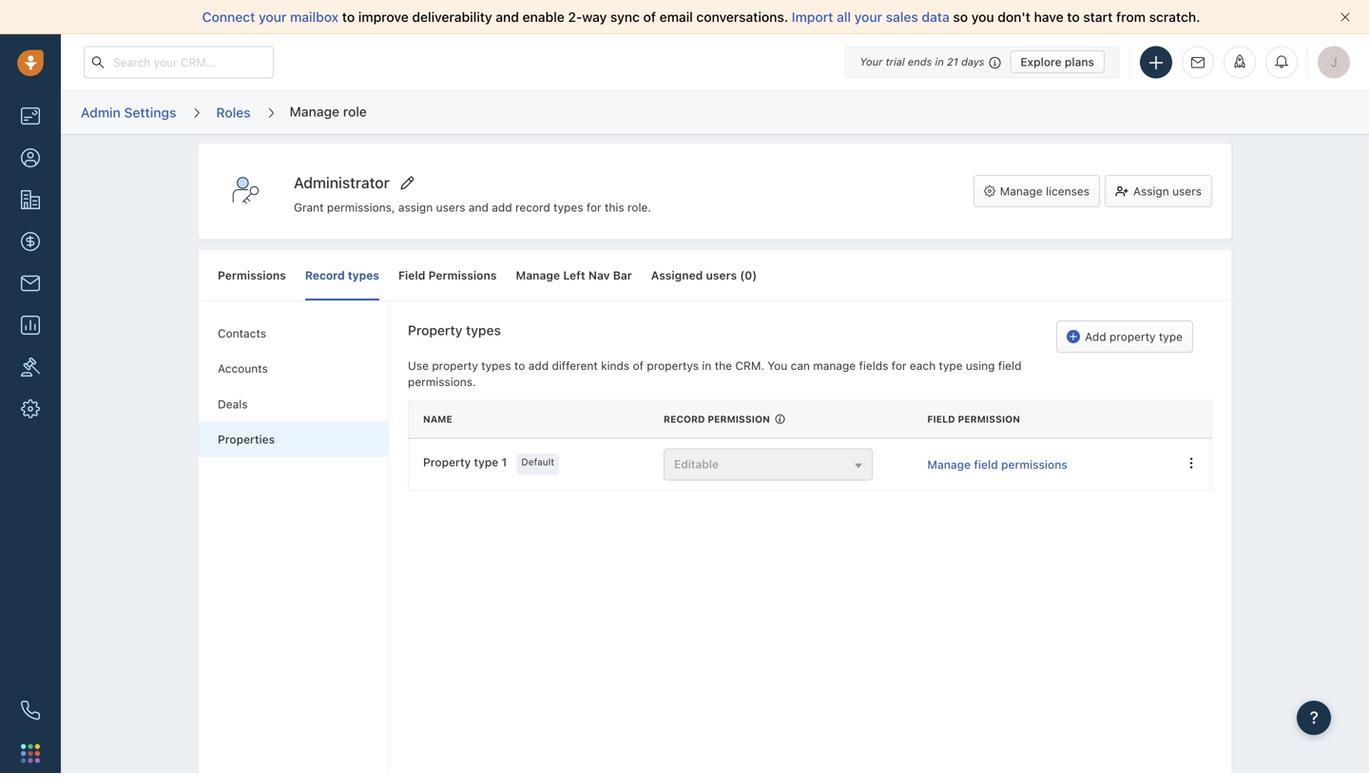 Task type: locate. For each thing, give the bounding box(es) containing it.
1 horizontal spatial permission
[[958, 413, 1020, 424]]

manage left role
[[290, 103, 340, 119]]

mailbox
[[290, 9, 339, 25]]

type right add
[[1159, 330, 1183, 343]]

type left 1
[[474, 455, 498, 469]]

improve
[[358, 9, 409, 25]]

to right mailbox at the left top
[[342, 9, 355, 25]]

0 vertical spatial field
[[998, 359, 1022, 372]]

1 horizontal spatial users
[[706, 269, 737, 282]]

manage for manage left nav bar
[[516, 269, 560, 282]]

permissions up contacts
[[218, 269, 286, 282]]

grant
[[294, 201, 324, 214]]

1 vertical spatial users
[[436, 201, 465, 214]]

permission left the permission applies to all propertys created in this type icon
[[708, 413, 770, 424]]

nav
[[588, 269, 610, 282]]

types
[[554, 201, 583, 214], [348, 269, 379, 282], [466, 322, 501, 338], [481, 359, 511, 372]]

2 permissions from the left
[[428, 269, 497, 282]]

the
[[715, 359, 732, 372]]

0 horizontal spatial for
[[587, 201, 601, 214]]

assigned
[[651, 269, 703, 282]]

property
[[408, 322, 463, 338], [423, 455, 471, 469]]

for left each
[[892, 359, 907, 372]]

2 horizontal spatial users
[[1172, 184, 1202, 198]]

to for use property types to add different kinds of propertys in the crm. you can manage fields for each type using field permissions.
[[514, 359, 525, 372]]

to for connect your mailbox to improve deliverability and enable 2-way sync of email conversations. import all your sales data so you don't have to start from scratch.
[[342, 9, 355, 25]]

1 horizontal spatial type
[[939, 359, 963, 372]]

types inside use property types to add different kinds of propertys in the crm. you can manage fields for each type using field permissions.
[[481, 359, 511, 372]]

0 horizontal spatial add
[[492, 201, 512, 214]]

manage left licenses
[[1000, 184, 1043, 198]]

1 horizontal spatial property
[[1110, 330, 1156, 343]]

all
[[837, 9, 851, 25]]

field right using
[[998, 359, 1022, 372]]

2 vertical spatial users
[[706, 269, 737, 282]]

use
[[408, 359, 429, 372]]

connect your mailbox to improve deliverability and enable 2-way sync of email conversations. import all your sales data so you don't have to start from scratch.
[[202, 9, 1200, 25]]

editable
[[674, 457, 719, 470]]

2 horizontal spatial to
[[1067, 9, 1080, 25]]

property
[[1110, 330, 1156, 343], [432, 359, 478, 372]]

connect your mailbox link
[[202, 9, 342, 25]]

1 permission from the left
[[708, 413, 770, 424]]

2 horizontal spatial type
[[1159, 330, 1183, 343]]

to
[[342, 9, 355, 25], [1067, 9, 1080, 25], [514, 359, 525, 372]]

0 horizontal spatial in
[[702, 359, 712, 372]]

your trial ends in 21 days
[[860, 56, 984, 68]]

1 horizontal spatial in
[[935, 56, 944, 68]]

0 vertical spatial property
[[1110, 330, 1156, 343]]

trial
[[886, 56, 905, 68]]

days
[[961, 56, 984, 68]]

field permissions
[[398, 269, 497, 282]]

1 vertical spatial of
[[633, 359, 644, 372]]

1 horizontal spatial add
[[528, 359, 549, 372]]

field permission
[[927, 413, 1020, 424]]

0 horizontal spatial and
[[469, 201, 489, 214]]

of inside use property types to add different kinds of propertys in the crm. you can manage fields for each type using field permissions.
[[633, 359, 644, 372]]

explore
[[1021, 55, 1062, 68]]

1 vertical spatial property
[[423, 455, 471, 469]]

1 vertical spatial type
[[939, 359, 963, 372]]

1 vertical spatial and
[[469, 201, 489, 214]]

users
[[1172, 184, 1202, 198], [436, 201, 465, 214], [706, 269, 737, 282]]

property inside button
[[1110, 330, 1156, 343]]

assign
[[1133, 184, 1169, 198]]

editable button
[[664, 448, 873, 480]]

1 horizontal spatial and
[[496, 9, 519, 25]]

and
[[496, 9, 519, 25], [469, 201, 489, 214]]

to left start
[[1067, 9, 1080, 25]]

and left record
[[469, 201, 489, 214]]

contacts
[[218, 327, 266, 340]]

record permission
[[664, 413, 770, 424]]

property inside use property types to add different kinds of propertys in the crm. you can manage fields for each type using field permissions.
[[432, 359, 478, 372]]

you
[[768, 359, 787, 372]]

0 horizontal spatial permission
[[708, 413, 770, 424]]

0 horizontal spatial your
[[259, 9, 287, 25]]

types inside 'link'
[[348, 269, 379, 282]]

0 vertical spatial add
[[492, 201, 512, 214]]

1 horizontal spatial for
[[892, 359, 907, 372]]

start
[[1083, 9, 1113, 25]]

property up "use"
[[408, 322, 463, 338]]

to inside use property types to add different kinds of propertys in the crm. you can manage fields for each type using field permissions.
[[514, 359, 525, 372]]

permissions right field
[[428, 269, 497, 282]]

0 horizontal spatial to
[[342, 9, 355, 25]]

21
[[947, 56, 958, 68]]

import all your sales data link
[[792, 9, 953, 25]]

plans
[[1065, 55, 1094, 68]]

1 vertical spatial in
[[702, 359, 712, 372]]

manage left left
[[516, 269, 560, 282]]

deals
[[218, 397, 248, 411]]

in left 21
[[935, 56, 944, 68]]

1 vertical spatial property
[[432, 359, 478, 372]]

send email image
[[1191, 56, 1205, 69]]

add left record
[[492, 201, 512, 214]]

permission for record permission
[[708, 413, 770, 424]]

email
[[660, 9, 693, 25]]

your left mailbox at the left top
[[259, 9, 287, 25]]

0 horizontal spatial property
[[432, 359, 478, 372]]

what's new image
[[1233, 55, 1247, 68]]

in
[[935, 56, 944, 68], [702, 359, 712, 372]]

permission up manage field permissions link
[[958, 413, 1020, 424]]

2-
[[568, 9, 582, 25]]

don't
[[998, 9, 1031, 25]]

your right 'all' on the top of page
[[855, 9, 882, 25]]

property types
[[408, 322, 501, 338]]

from
[[1116, 9, 1146, 25]]

(
[[740, 269, 745, 282]]

add inside use property types to add different kinds of propertys in the crm. you can manage fields for each type using field permissions.
[[528, 359, 549, 372]]

0 horizontal spatial users
[[436, 201, 465, 214]]

have
[[1034, 9, 1064, 25]]

for
[[587, 201, 601, 214], [892, 359, 907, 372]]

property up the permissions.
[[432, 359, 478, 372]]

manage role
[[290, 103, 367, 119]]

permission
[[708, 413, 770, 424], [958, 413, 1020, 424]]

permission for field permission
[[958, 413, 1020, 424]]

default
[[521, 456, 554, 467]]

property down name
[[423, 455, 471, 469]]

permissions
[[218, 269, 286, 282], [428, 269, 497, 282]]

1
[[502, 455, 507, 469]]

property for types
[[432, 359, 478, 372]]

for left this
[[587, 201, 601, 214]]

manage down field
[[927, 458, 971, 471]]

0 vertical spatial of
[[643, 9, 656, 25]]

1 vertical spatial for
[[892, 359, 907, 372]]

of
[[643, 9, 656, 25], [633, 359, 644, 372]]

1 horizontal spatial your
[[855, 9, 882, 25]]

permissions.
[[408, 375, 476, 389]]

Search your CRM... text field
[[84, 46, 274, 78]]

property right add
[[1110, 330, 1156, 343]]

0 vertical spatial property
[[408, 322, 463, 338]]

0 horizontal spatial type
[[474, 455, 498, 469]]

type right each
[[939, 359, 963, 372]]

)
[[752, 269, 757, 282]]

in left the
[[702, 359, 712, 372]]

to left different
[[514, 359, 525, 372]]

use property types to add different kinds of propertys in the crm. you can manage fields for each type using field permissions.
[[408, 359, 1022, 389]]

and left enable
[[496, 9, 519, 25]]

0 vertical spatial for
[[587, 201, 601, 214]]

field down field permission
[[974, 458, 998, 471]]

role
[[343, 103, 367, 119]]

fields
[[859, 359, 888, 372]]

1 vertical spatial add
[[528, 359, 549, 372]]

of right sync
[[643, 9, 656, 25]]

manage for manage role
[[290, 103, 340, 119]]

1 horizontal spatial to
[[514, 359, 525, 372]]

1 horizontal spatial permissions
[[428, 269, 497, 282]]

0 vertical spatial type
[[1159, 330, 1183, 343]]

0 horizontal spatial permissions
[[218, 269, 286, 282]]

1 permissions from the left
[[218, 269, 286, 282]]

1 your from the left
[[259, 9, 287, 25]]

admin settings link
[[80, 98, 177, 128]]

add left different
[[528, 359, 549, 372]]

users inside the assign users button
[[1172, 184, 1202, 198]]

2 permission from the left
[[958, 413, 1020, 424]]

manage inside button
[[1000, 184, 1043, 198]]

0 vertical spatial in
[[935, 56, 944, 68]]

of right kinds
[[633, 359, 644, 372]]

0 vertical spatial users
[[1172, 184, 1202, 198]]

manage for manage field permissions
[[927, 458, 971, 471]]

roles link
[[215, 98, 252, 128]]



Task type: vqa. For each thing, say whether or not it's contained in the screenshot.
left PERMISSION
yes



Task type: describe. For each thing, give the bounding box(es) containing it.
record
[[515, 201, 550, 214]]

admin
[[81, 104, 121, 120]]

property for property type 1
[[423, 455, 471, 469]]

properties
[[218, 433, 275, 446]]

permissions link
[[218, 250, 286, 301]]

crm.
[[735, 359, 764, 372]]

explore plans
[[1021, 55, 1094, 68]]

field inside use property types to add different kinds of propertys in the crm. you can manage fields for each type using field permissions.
[[998, 359, 1022, 372]]

field permissions link
[[398, 250, 497, 301]]

add property type button
[[1057, 320, 1193, 353]]

name
[[423, 413, 452, 424]]

data
[[922, 9, 950, 25]]

this
[[605, 201, 624, 214]]

deliverability
[[412, 9, 492, 25]]

administrator
[[294, 174, 390, 192]]

phone element
[[11, 691, 49, 729]]

grant permissions, assign users and add record types for this role.
[[294, 201, 651, 214]]

propertys
[[647, 359, 699, 372]]

close image
[[1341, 12, 1350, 22]]

permissions
[[1001, 458, 1068, 471]]

freshworks switcher image
[[21, 744, 40, 763]]

property for property types
[[408, 322, 463, 338]]

record types
[[305, 269, 379, 282]]

add property type
[[1085, 330, 1183, 343]]

your
[[860, 56, 883, 68]]

each
[[910, 359, 936, 372]]

add
[[1085, 330, 1106, 343]]

scratch.
[[1149, 9, 1200, 25]]

2 your from the left
[[855, 9, 882, 25]]

manage field permissions
[[927, 458, 1068, 471]]

phone image
[[21, 701, 40, 720]]

assign users
[[1133, 184, 1202, 198]]

users for assigned users ( 0 )
[[706, 269, 737, 282]]

conversations.
[[696, 9, 788, 25]]

enable
[[523, 9, 565, 25]]

property type 1
[[423, 455, 507, 469]]

using
[[966, 359, 995, 372]]

in inside use property types to add different kinds of propertys in the crm. you can manage fields for each type using field permissions.
[[702, 359, 712, 372]]

users for assign users
[[1172, 184, 1202, 198]]

0
[[745, 269, 752, 282]]

properties image
[[21, 358, 40, 377]]

2 vertical spatial type
[[474, 455, 498, 469]]

manage
[[813, 359, 856, 372]]

accounts
[[218, 362, 268, 375]]

type inside button
[[1159, 330, 1183, 343]]

0 vertical spatial and
[[496, 9, 519, 25]]

manage for manage licenses
[[1000, 184, 1043, 198]]

settings
[[124, 104, 176, 120]]

explore plans link
[[1010, 50, 1105, 73]]

way
[[582, 9, 607, 25]]

type inside use property types to add different kinds of propertys in the crm. you can manage fields for each type using field permissions.
[[939, 359, 963, 372]]

can
[[791, 359, 810, 372]]

sync
[[610, 9, 640, 25]]

property for type
[[1110, 330, 1156, 343]]

sales
[[886, 9, 918, 25]]

manage licenses
[[1000, 184, 1090, 198]]

the permission applies to all propertys created in this type image
[[775, 413, 785, 424]]

record
[[305, 269, 345, 282]]

field
[[927, 413, 955, 424]]

field
[[398, 269, 425, 282]]

import
[[792, 9, 833, 25]]

manage licenses button
[[973, 175, 1100, 207]]

record types link
[[305, 250, 379, 301]]

record
[[664, 413, 705, 424]]

assign users button
[[1105, 175, 1212, 207]]

connect
[[202, 9, 255, 25]]

roles
[[216, 104, 251, 120]]

so
[[953, 9, 968, 25]]

permissions,
[[327, 201, 395, 214]]

bar
[[613, 269, 632, 282]]

ends
[[908, 56, 932, 68]]

manage left nav bar
[[516, 269, 632, 282]]

manage field permissions link
[[927, 458, 1068, 471]]

licenses
[[1046, 184, 1090, 198]]

for inside use property types to add different kinds of propertys in the crm. you can manage fields for each type using field permissions.
[[892, 359, 907, 372]]

different
[[552, 359, 598, 372]]

1 vertical spatial field
[[974, 458, 998, 471]]

assigned users ( 0 )
[[651, 269, 757, 282]]

manage left nav bar link
[[516, 250, 632, 301]]

left
[[563, 269, 585, 282]]

role.
[[628, 201, 651, 214]]

you
[[972, 9, 994, 25]]

kinds
[[601, 359, 630, 372]]

admin settings
[[81, 104, 176, 120]]



